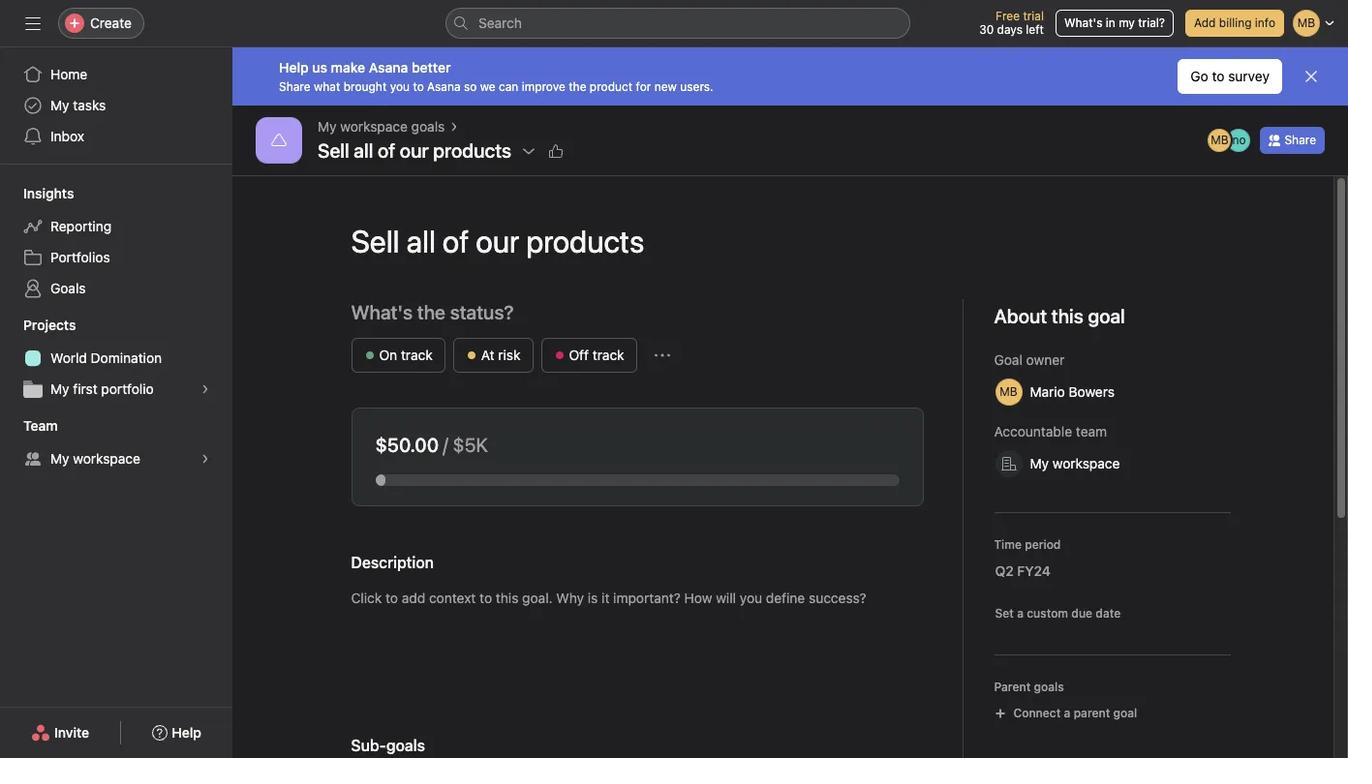Task type: locate. For each thing, give the bounding box(es) containing it.
0 vertical spatial help
[[279, 59, 309, 75]]

1 horizontal spatial my workspace
[[1030, 455, 1120, 472]]

improve
[[522, 79, 566, 93]]

what's left in
[[1065, 15, 1103, 30]]

0 horizontal spatial to
[[413, 79, 424, 93]]

brought
[[344, 79, 387, 93]]

the
[[569, 79, 587, 93]]

1 horizontal spatial track
[[593, 347, 624, 363]]

portfolios
[[50, 249, 110, 265]]

help inside "dropdown button"
[[172, 725, 201, 741]]

0 vertical spatial what's
[[1065, 15, 1103, 30]]

workspace down team
[[1053, 455, 1120, 472]]

1 vertical spatial share
[[1285, 133, 1317, 147]]

date
[[1096, 606, 1121, 621]]

hide sidebar image
[[25, 15, 41, 31]]

my workspace inside teams element
[[50, 450, 140, 467]]

workspace inside the my workspace dropdown button
[[1053, 455, 1120, 472]]

help
[[279, 59, 309, 75], [172, 725, 201, 741]]

what's up on on the left top of the page
[[351, 301, 413, 324]]

you
[[390, 79, 410, 93]]

workspace inside my workspace link
[[73, 450, 140, 467]]

0 vertical spatial share
[[279, 79, 311, 93]]

in
[[1106, 15, 1116, 30]]

users.
[[680, 79, 714, 93]]

tasks
[[73, 97, 106, 113]]

accountable
[[994, 423, 1072, 440]]

share inside help us make asana better share what brought you to asana so we can improve the product for new users.
[[279, 79, 311, 93]]

0 horizontal spatial what's
[[351, 301, 413, 324]]

mario bowers
[[1030, 384, 1115, 400]]

asana
[[427, 79, 461, 93]]

1 horizontal spatial to
[[1212, 68, 1225, 84]]

my left tasks
[[50, 97, 69, 113]]

mario bowers button
[[987, 375, 1147, 410]]

mario
[[1030, 384, 1065, 400]]

1 horizontal spatial what's
[[1065, 15, 1103, 30]]

share
[[279, 79, 311, 93], [1285, 133, 1317, 147]]

to right you
[[413, 79, 424, 93]]

what's inside button
[[1065, 15, 1103, 30]]

0 horizontal spatial track
[[401, 347, 433, 363]]

a
[[1017, 606, 1024, 621], [1064, 706, 1071, 721]]

invite button
[[18, 716, 102, 751]]

parent goals
[[994, 680, 1064, 695]]

reporting
[[50, 218, 112, 234]]

0 vertical spatial a
[[1017, 606, 1024, 621]]

about this goal
[[994, 305, 1125, 327]]

2 vertical spatial goals
[[386, 737, 425, 755]]

1 horizontal spatial share
[[1285, 133, 1317, 147]]

set a custom due date button
[[991, 604, 1126, 624]]

a left parent
[[1064, 706, 1071, 721]]

my tasks link
[[12, 90, 221, 121]]

parent
[[1074, 706, 1110, 721]]

connect a parent goal button
[[986, 700, 1146, 728]]

global element
[[0, 47, 232, 164]]

off
[[569, 347, 589, 363]]

my for "my tasks" link
[[50, 97, 69, 113]]

my
[[1119, 15, 1135, 30]]

my workspace button
[[987, 447, 1152, 481]]

track for off track
[[593, 347, 624, 363]]

world domination link
[[12, 343, 221, 374]]

0 horizontal spatial share
[[279, 79, 311, 93]]

banner containing help us make asana better
[[232, 47, 1348, 106]]

for
[[636, 79, 651, 93]]

risk
[[498, 347, 521, 363]]

1 horizontal spatial a
[[1064, 706, 1071, 721]]

first
[[73, 381, 97, 397]]

my inside 'my workspace goals' link
[[318, 118, 337, 135]]

/
[[443, 434, 448, 456]]

fy24
[[1018, 563, 1051, 579]]

projects button
[[0, 316, 76, 335]]

time period
[[994, 538, 1061, 552]]

share right no
[[1285, 133, 1317, 147]]

1 vertical spatial what's
[[351, 301, 413, 324]]

goal
[[994, 352, 1023, 368]]

0 vertical spatial goals
[[411, 118, 445, 135]]

domination
[[91, 350, 162, 366]]

a right set
[[1017, 606, 1024, 621]]

time
[[994, 538, 1022, 552]]

billing
[[1219, 15, 1252, 30]]

team
[[23, 418, 58, 434]]

1 horizontal spatial workspace
[[340, 118, 408, 135]]

to right 'go'
[[1212, 68, 1225, 84]]

dismiss image
[[1304, 69, 1319, 84]]

sell
[[318, 139, 349, 162]]

more actions image
[[654, 348, 670, 363]]

workspace up all
[[340, 118, 408, 135]]

2 horizontal spatial workspace
[[1053, 455, 1120, 472]]

custom
[[1027, 606, 1069, 621]]

my inside dropdown button
[[1030, 455, 1049, 472]]

workspace for my workspace link
[[73, 450, 140, 467]]

portfolio
[[101, 381, 154, 397]]

period
[[1025, 538, 1061, 552]]

what's for what's the status?
[[351, 301, 413, 324]]

1 horizontal spatial help
[[279, 59, 309, 75]]

track right off
[[593, 347, 624, 363]]

banner
[[232, 47, 1348, 106]]

connect
[[1014, 706, 1061, 721]]

my workspace inside dropdown button
[[1030, 455, 1120, 472]]

what
[[314, 79, 340, 93]]

track right on on the left top of the page
[[401, 347, 433, 363]]

my inside my first portfolio 'link'
[[50, 381, 69, 397]]

what's in my trial?
[[1065, 15, 1165, 30]]

0 horizontal spatial workspace
[[73, 450, 140, 467]]

we
[[480, 79, 496, 93]]

reporting link
[[12, 211, 221, 242]]

my inside my workspace link
[[50, 450, 69, 467]]

search button
[[446, 8, 911, 39]]

1 vertical spatial goals
[[1034, 680, 1064, 695]]

my down team
[[50, 450, 69, 467]]

1 vertical spatial a
[[1064, 706, 1071, 721]]

goals
[[50, 280, 86, 296]]

insights element
[[0, 176, 232, 308]]

a for set
[[1017, 606, 1024, 621]]

help button
[[140, 716, 214, 751]]

survey
[[1229, 68, 1270, 84]]

help for help us make asana better share what brought you to asana so we can improve the product for new users.
[[279, 59, 309, 75]]

0 likes. click to like this task image
[[548, 143, 564, 159]]

0 horizontal spatial my workspace
[[50, 450, 140, 467]]

0 horizontal spatial a
[[1017, 606, 1024, 621]]

workspace
[[340, 118, 408, 135], [73, 450, 140, 467], [1053, 455, 1120, 472]]

share inside button
[[1285, 133, 1317, 147]]

share left what
[[279, 79, 311, 93]]

go to survey button
[[1178, 59, 1283, 94]]

help inside help us make asana better share what brought you to asana so we can improve the product for new users.
[[279, 59, 309, 75]]

my workspace goals
[[318, 118, 445, 135]]

my up sell
[[318, 118, 337, 135]]

my down the accountable
[[1030, 455, 1049, 472]]

to
[[1212, 68, 1225, 84], [413, 79, 424, 93]]

my left first
[[50, 381, 69, 397]]

search list box
[[446, 8, 911, 39]]

go
[[1191, 68, 1209, 84]]

us
[[312, 59, 327, 75]]

see details, my first portfolio image
[[200, 384, 211, 395]]

see details, my workspace image
[[200, 453, 211, 465]]

on
[[379, 347, 397, 363]]

1 track from the left
[[401, 347, 433, 363]]

what's
[[1065, 15, 1103, 30], [351, 301, 413, 324]]

my workspace
[[50, 450, 140, 467], [1030, 455, 1120, 472]]

goals
[[411, 118, 445, 135], [1034, 680, 1064, 695], [386, 737, 425, 755]]

my inside "my tasks" link
[[50, 97, 69, 113]]

0 horizontal spatial help
[[172, 725, 201, 741]]

$5k
[[453, 434, 488, 456]]

accountable team
[[994, 423, 1107, 440]]

owner
[[1027, 352, 1065, 368]]

1 vertical spatial help
[[172, 725, 201, 741]]

2 track from the left
[[593, 347, 624, 363]]

invite
[[54, 725, 89, 741]]

set
[[995, 606, 1014, 621]]

workspace down 'my first portfolio'
[[73, 450, 140, 467]]

free trial 30 days left
[[980, 9, 1044, 37]]

add billing info
[[1194, 15, 1276, 30]]

my for the my workspace dropdown button
[[1030, 455, 1049, 472]]

at risk
[[481, 347, 521, 363]]



Task type: describe. For each thing, give the bounding box(es) containing it.
my for my first portfolio 'link'
[[50, 381, 69, 397]]

search
[[479, 15, 522, 31]]

create button
[[58, 8, 144, 39]]

no
[[1233, 133, 1246, 147]]

mb
[[1211, 133, 1229, 147]]

on track
[[379, 347, 433, 363]]

what's in my trial? button
[[1056, 10, 1174, 37]]

workspace for the my workspace dropdown button
[[1053, 455, 1120, 472]]

my workspace for the my workspace dropdown button
[[1030, 455, 1120, 472]]

goal owner
[[994, 352, 1065, 368]]

home
[[50, 66, 87, 82]]

product
[[590, 79, 633, 93]]

off track
[[569, 347, 624, 363]]

world
[[50, 350, 87, 366]]

show options image
[[521, 143, 537, 159]]

so
[[464, 79, 477, 93]]

this goal
[[1052, 305, 1125, 327]]

team button
[[0, 417, 58, 436]]

connect a parent goal
[[1014, 706, 1138, 721]]

goal
[[1114, 706, 1138, 721]]

on track button
[[351, 338, 445, 373]]

of
[[378, 139, 395, 162]]

add
[[1194, 15, 1216, 30]]

sub-
[[351, 737, 386, 755]]

q2
[[995, 563, 1014, 579]]

goals link
[[12, 273, 221, 304]]

remove image
[[1128, 456, 1144, 472]]

my for my workspace link
[[50, 450, 69, 467]]

our products
[[400, 139, 512, 162]]

my workspace for my workspace link
[[50, 450, 140, 467]]

my first portfolio link
[[12, 374, 221, 405]]

left
[[1026, 22, 1044, 37]]

parent
[[994, 680, 1031, 695]]

home link
[[12, 59, 221, 90]]

workspace inside 'my workspace goals' link
[[340, 118, 408, 135]]

at
[[481, 347, 495, 363]]

inbox
[[50, 128, 84, 144]]

my first portfolio
[[50, 381, 154, 397]]

the status?
[[417, 301, 514, 324]]

a for connect
[[1064, 706, 1071, 721]]

my workspace link
[[12, 444, 221, 475]]

to inside button
[[1212, 68, 1225, 84]]

free
[[996, 9, 1020, 23]]

go to survey
[[1191, 68, 1270, 84]]

what's for what's in my trial?
[[1065, 15, 1103, 30]]

asana better
[[369, 59, 451, 75]]

sell all of our products
[[318, 139, 512, 162]]

world domination
[[50, 350, 162, 366]]

portfolios link
[[12, 242, 221, 273]]

help us make asana better share what brought you to asana so we can improve the product for new users.
[[279, 59, 714, 93]]

new
[[655, 79, 677, 93]]

inbox link
[[12, 121, 221, 152]]

projects
[[23, 317, 76, 333]]

share button
[[1261, 127, 1325, 154]]

teams element
[[0, 409, 232, 479]]

description
[[351, 554, 434, 572]]

$50.00 / $5k
[[375, 434, 488, 456]]

insights button
[[0, 184, 74, 203]]

goals for sub-goals
[[386, 737, 425, 755]]

about
[[994, 305, 1047, 327]]

my workspace goals link
[[318, 116, 445, 138]]

due
[[1072, 606, 1093, 621]]

30
[[980, 22, 994, 37]]

track for on track
[[401, 347, 433, 363]]

Goal name text field
[[336, 206, 1231, 276]]

$50.00
[[375, 434, 439, 456]]

off track button
[[541, 338, 637, 373]]

can
[[499, 79, 519, 93]]

goals inside 'my workspace goals' link
[[411, 118, 445, 135]]

to inside help us make asana better share what brought you to asana so we can improve the product for new users.
[[413, 79, 424, 93]]

insights
[[23, 185, 74, 201]]

days
[[997, 22, 1023, 37]]

set a custom due date
[[995, 606, 1121, 621]]

help for help
[[172, 725, 201, 741]]

projects element
[[0, 308, 232, 409]]

trial?
[[1139, 15, 1165, 30]]

q2 fy24 button
[[983, 554, 1083, 589]]

what's the status?
[[351, 301, 514, 324]]

make
[[331, 59, 365, 75]]

goals for parent goals
[[1034, 680, 1064, 695]]



Task type: vqa. For each thing, say whether or not it's contained in the screenshot.
list image
no



